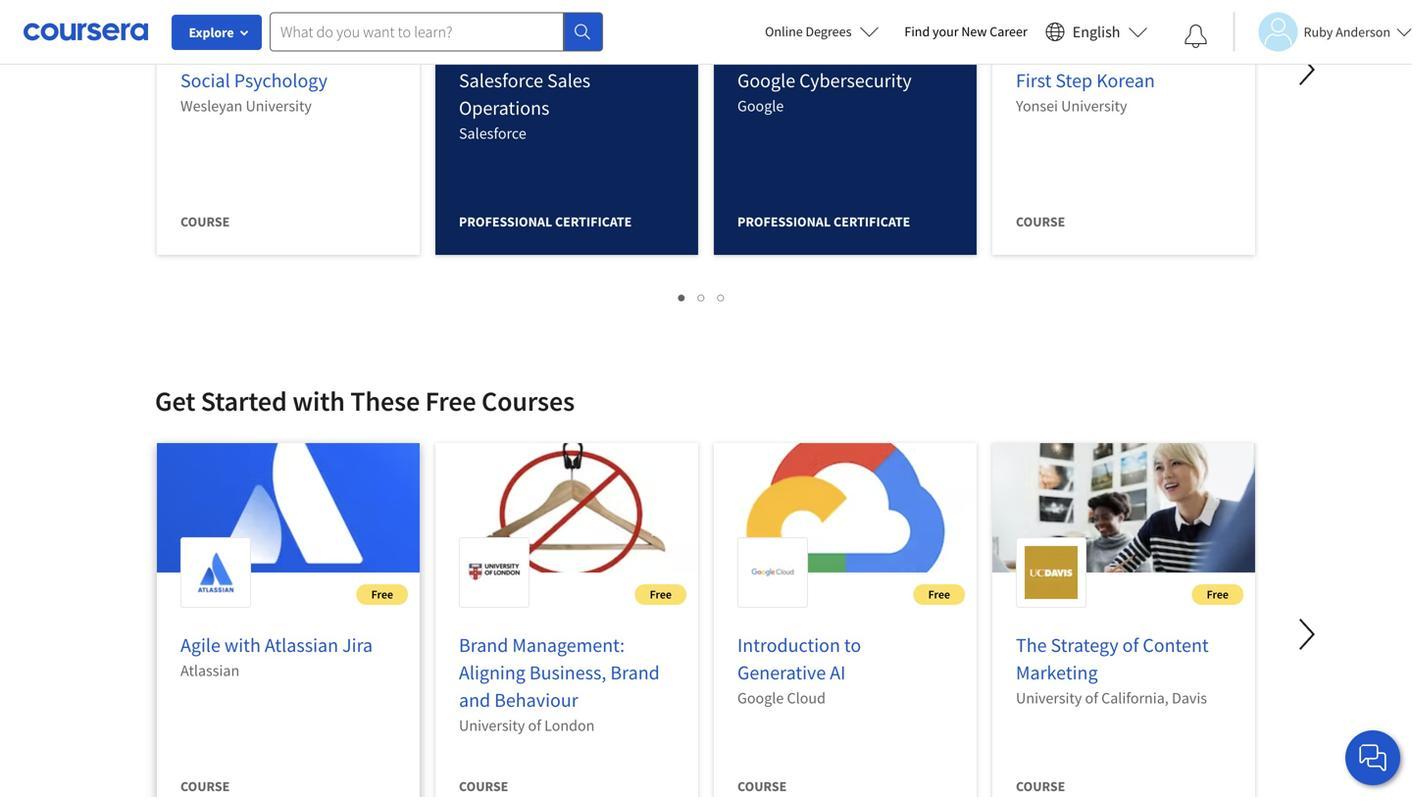 Task type: describe. For each thing, give the bounding box(es) containing it.
brand management: aligning business, brand and behaviour link
[[459, 633, 660, 713]]

generative
[[738, 661, 826, 685]]

professional for google
[[738, 213, 831, 231]]

the
[[1017, 633, 1047, 658]]

first step korean link
[[1017, 68, 1156, 93]]

course for agile with atlassian jira
[[181, 778, 230, 796]]

agile with atlassian jira link
[[181, 633, 373, 658]]

coursera image
[[24, 16, 148, 47]]

the strategy of content marketing link
[[1017, 633, 1210, 685]]

1 salesforce from the top
[[459, 68, 544, 93]]

introduction to generative ai google cloud
[[738, 633, 862, 708]]

agile with atlassian jira atlassian
[[181, 633, 373, 681]]

courses
[[482, 384, 575, 418]]

korean
[[1097, 68, 1156, 93]]

course for introduction to generative ai
[[738, 778, 787, 796]]

university inside the strategy of content marketing university of california, davis
[[1017, 689, 1083, 708]]

1 vertical spatial of
[[1086, 689, 1099, 708]]

professional certificate for operations
[[459, 213, 632, 231]]

these
[[351, 384, 420, 418]]

degrees
[[806, 23, 852, 40]]

0 vertical spatial atlassian
[[265, 633, 339, 658]]

find your new career link
[[895, 20, 1038, 44]]

davis
[[1173, 689, 1208, 708]]

1 button
[[673, 286, 693, 308]]

and
[[459, 688, 491, 713]]

strategy
[[1051, 633, 1119, 658]]

management:
[[513, 633, 625, 658]]

cybersecurity
[[800, 68, 912, 93]]

salesforce sales operations salesforce
[[459, 68, 591, 143]]

step
[[1056, 68, 1093, 93]]

get started with these free courses
[[155, 384, 575, 418]]

wesleyan
[[181, 96, 243, 116]]

chat with us image
[[1358, 743, 1389, 774]]

introduction
[[738, 633, 841, 658]]

the strategy of content marketing university of california, davis
[[1017, 633, 1210, 708]]

psychology
[[234, 68, 328, 93]]

business,
[[530, 661, 607, 685]]

2 google from the top
[[738, 96, 784, 116]]

0 horizontal spatial atlassian
[[181, 661, 240, 681]]

0 vertical spatial brand
[[459, 633, 509, 658]]

next slide image for first step korean
[[1284, 46, 1331, 93]]

1 horizontal spatial brand
[[611, 661, 660, 685]]

professional certificate for google
[[738, 213, 911, 231]]

aligning
[[459, 661, 526, 685]]

professional for operations
[[459, 213, 553, 231]]

3
[[718, 288, 726, 306]]

free for first step korean
[[1208, 22, 1229, 37]]

english button
[[1038, 0, 1156, 64]]

marketing
[[1017, 661, 1099, 685]]

university inside brand management: aligning business, brand and behaviour university of london
[[459, 716, 525, 736]]

with inside agile with atlassian jira atlassian
[[225, 633, 261, 658]]

of inside brand management: aligning business, brand and behaviour university of london
[[528, 716, 542, 736]]

free for the strategy of content marketing
[[1208, 587, 1229, 602]]

ruby anderson
[[1305, 23, 1391, 41]]

show notifications image
[[1185, 25, 1208, 48]]

first
[[1017, 68, 1052, 93]]

free for brand management: aligning business, brand and behaviour
[[650, 587, 672, 602]]

certificate for google cybersecurity
[[834, 213, 911, 231]]

google inside the introduction to generative ai google cloud
[[738, 689, 784, 708]]

google cybersecurity google
[[738, 68, 912, 116]]



Task type: locate. For each thing, give the bounding box(es) containing it.
university inside social psychology wesleyan university
[[246, 96, 312, 116]]

2
[[699, 288, 706, 306]]

ai
[[830, 661, 846, 685]]

operations
[[459, 96, 550, 120]]

1
[[679, 288, 687, 306]]

1 next slide image from the top
[[1284, 46, 1331, 93]]

1 horizontal spatial atlassian
[[265, 633, 339, 658]]

agile
[[181, 633, 221, 658]]

free
[[371, 22, 393, 37], [1208, 22, 1229, 37], [426, 384, 476, 418], [371, 587, 393, 602], [650, 587, 672, 602], [929, 587, 951, 602], [1208, 587, 1229, 602]]

next slide image for the strategy of content marketing
[[1284, 611, 1331, 658]]

professional certificate
[[459, 213, 632, 231], [738, 213, 911, 231]]

started
[[201, 384, 287, 418]]

2 vertical spatial google
[[738, 689, 784, 708]]

2 professional certificate from the left
[[738, 213, 911, 231]]

with right "agile"
[[225, 633, 261, 658]]

university
[[246, 96, 312, 116], [1062, 96, 1128, 116], [1017, 689, 1083, 708], [459, 716, 525, 736]]

1 vertical spatial next slide image
[[1284, 611, 1331, 658]]

anderson
[[1337, 23, 1391, 41]]

1 vertical spatial brand
[[611, 661, 660, 685]]

find your new career
[[905, 23, 1028, 40]]

2 certificate from the left
[[834, 213, 911, 231]]

english
[[1073, 22, 1121, 42]]

1 google from the top
[[738, 68, 796, 93]]

introduction to generative ai link
[[738, 633, 862, 685]]

1 vertical spatial atlassian
[[181, 661, 240, 681]]

cloud
[[787, 689, 826, 708]]

university down first step korean link in the top right of the page
[[1062, 96, 1128, 116]]

brand
[[459, 633, 509, 658], [611, 661, 660, 685]]

university down the psychology
[[246, 96, 312, 116]]

online
[[765, 23, 803, 40]]

california,
[[1102, 689, 1169, 708]]

explore button
[[172, 15, 262, 50]]

0 horizontal spatial professional certificate
[[459, 213, 632, 231]]

of down marketing
[[1086, 689, 1099, 708]]

0 vertical spatial with
[[293, 384, 345, 418]]

course for brand management: aligning business, brand and behaviour
[[459, 778, 509, 796]]

None search field
[[270, 12, 603, 52]]

1 horizontal spatial certificate
[[834, 213, 911, 231]]

career
[[990, 23, 1028, 40]]

google cybersecurity link
[[738, 68, 912, 93]]

next slide image inside get started with these free courses carousel "element"
[[1284, 611, 1331, 658]]

of down behaviour
[[528, 716, 542, 736]]

with left these
[[293, 384, 345, 418]]

salesforce
[[459, 68, 544, 93], [459, 124, 527, 143]]

0 horizontal spatial with
[[225, 633, 261, 658]]

2 salesforce from the top
[[459, 124, 527, 143]]

atlassian
[[265, 633, 339, 658], [181, 661, 240, 681]]

to
[[845, 633, 862, 658]]

0 vertical spatial google
[[738, 68, 796, 93]]

free for introduction to generative ai
[[929, 587, 951, 602]]

free for agile with atlassian jira
[[371, 587, 393, 602]]

london
[[545, 716, 595, 736]]

salesforce up operations
[[459, 68, 544, 93]]

1 professional certificate from the left
[[459, 213, 632, 231]]

3 button
[[712, 286, 732, 308]]

2 vertical spatial of
[[528, 716, 542, 736]]

certificate for salesforce sales operations
[[555, 213, 632, 231]]

get started with these free courses carousel element
[[145, 325, 1413, 798]]

0 vertical spatial of
[[1123, 633, 1140, 658]]

list containing 1
[[145, 286, 1260, 308]]

online degrees button
[[750, 10, 895, 53]]

0 horizontal spatial of
[[528, 716, 542, 736]]

get
[[155, 384, 196, 418]]

2 button
[[693, 286, 712, 308]]

social psychology link
[[181, 68, 328, 93]]

0 vertical spatial next slide image
[[1284, 46, 1331, 93]]

first step korean yonsei university
[[1017, 68, 1156, 116]]

new
[[962, 23, 988, 40]]

1 vertical spatial with
[[225, 633, 261, 658]]

1 professional from the left
[[459, 213, 553, 231]]

content
[[1143, 633, 1210, 658]]

course
[[181, 213, 230, 231], [1017, 213, 1066, 231], [181, 778, 230, 796], [459, 778, 509, 796], [738, 778, 787, 796], [1017, 778, 1066, 796]]

0 horizontal spatial professional
[[459, 213, 553, 231]]

1 horizontal spatial professional certificate
[[738, 213, 911, 231]]

of
[[1123, 633, 1140, 658], [1086, 689, 1099, 708], [528, 716, 542, 736]]

university inside first step korean yonsei university
[[1062, 96, 1128, 116]]

social psychology wesleyan university
[[181, 68, 328, 116]]

0 vertical spatial salesforce
[[459, 68, 544, 93]]

with
[[293, 384, 345, 418], [225, 633, 261, 658]]

course for first step korean
[[1017, 213, 1066, 231]]

of left content
[[1123, 633, 1140, 658]]

online degrees
[[765, 23, 852, 40]]

2 professional from the left
[[738, 213, 831, 231]]

0 horizontal spatial certificate
[[555, 213, 632, 231]]

1 horizontal spatial professional
[[738, 213, 831, 231]]

atlassian down "agile"
[[181, 661, 240, 681]]

course for the strategy of content marketing
[[1017, 778, 1066, 796]]

google
[[738, 68, 796, 93], [738, 96, 784, 116], [738, 689, 784, 708]]

free for social psychology
[[371, 22, 393, 37]]

0 horizontal spatial brand
[[459, 633, 509, 658]]

ruby
[[1305, 23, 1334, 41]]

next slide image
[[1284, 46, 1331, 93], [1284, 611, 1331, 658]]

university down and
[[459, 716, 525, 736]]

jira
[[343, 633, 373, 658]]

certificate
[[555, 213, 632, 231], [834, 213, 911, 231]]

What do you want to learn? text field
[[270, 12, 564, 52]]

brand up aligning
[[459, 633, 509, 658]]

salesforce sales operations link
[[459, 68, 591, 120]]

1 horizontal spatial of
[[1086, 689, 1099, 708]]

sales
[[548, 68, 591, 93]]

brand right business,
[[611, 661, 660, 685]]

brand management: aligning business, brand and behaviour university of london
[[459, 633, 660, 736]]

atlassian left jira
[[265, 633, 339, 658]]

2 next slide image from the top
[[1284, 611, 1331, 658]]

professional
[[459, 213, 553, 231], [738, 213, 831, 231]]

social
[[181, 68, 230, 93]]

explore
[[189, 24, 234, 41]]

1 certificate from the left
[[555, 213, 632, 231]]

university down marketing
[[1017, 689, 1083, 708]]

google down the 'online'
[[738, 68, 796, 93]]

ruby anderson button
[[1234, 12, 1413, 52]]

google down generative
[[738, 689, 784, 708]]

behaviour
[[495, 688, 579, 713]]

course for social psychology
[[181, 213, 230, 231]]

list
[[145, 286, 1260, 308]]

1 horizontal spatial with
[[293, 384, 345, 418]]

salesforce down operations
[[459, 124, 527, 143]]

your
[[933, 23, 959, 40]]

1 vertical spatial google
[[738, 96, 784, 116]]

3 google from the top
[[738, 689, 784, 708]]

find
[[905, 23, 930, 40]]

2 horizontal spatial of
[[1123, 633, 1140, 658]]

yonsei
[[1017, 96, 1059, 116]]

1 vertical spatial salesforce
[[459, 124, 527, 143]]

google down google cybersecurity link
[[738, 96, 784, 116]]



Task type: vqa. For each thing, say whether or not it's contained in the screenshot.
new
yes



